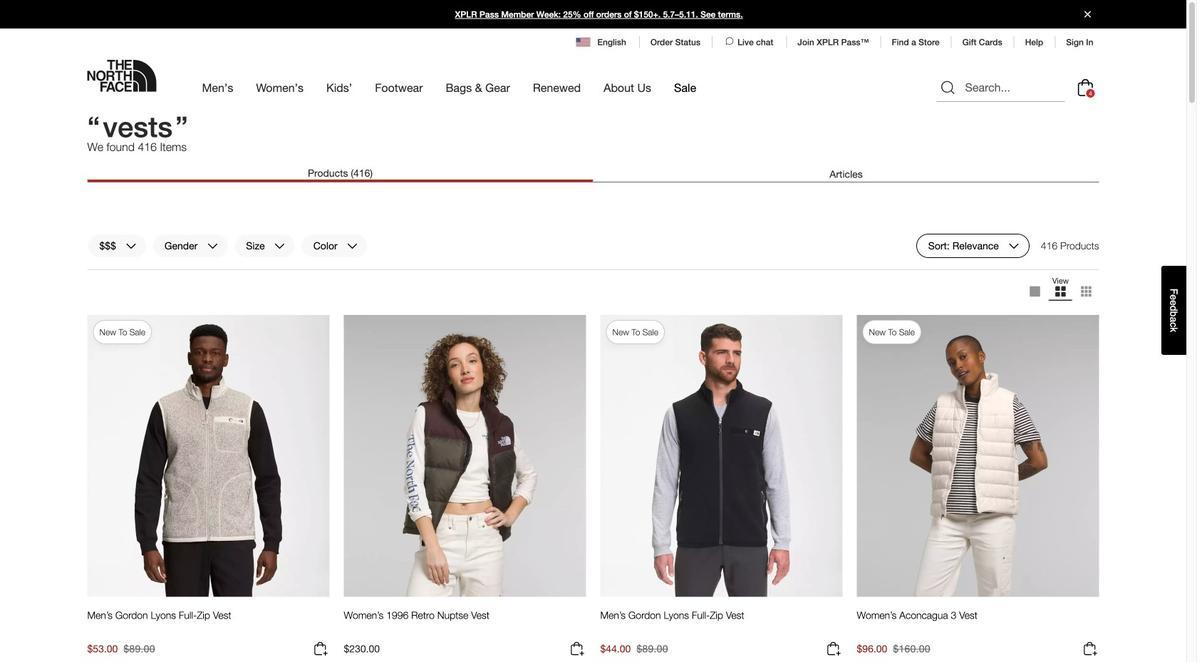 Task type: vqa. For each thing, say whether or not it's contained in the screenshot.
Misty Sage image
no



Task type: describe. For each thing, give the bounding box(es) containing it.
Search search field
[[937, 73, 1065, 102]]

women's aconcagua 3 vest image
[[857, 314, 1099, 598]]

women's 1996 retro nuptse vest image
[[344, 314, 586, 598]]

close image
[[1079, 11, 1097, 17]]



Task type: locate. For each thing, give the bounding box(es) containing it.
1 men's gordon lyons full-zip vest image from the left
[[87, 314, 330, 598]]

1 horizontal spatial men's gordon lyons full-zip vest image
[[600, 314, 843, 598]]

tab list
[[87, 167, 1099, 182]]

2 men's gordon lyons full-zip vest image from the left
[[600, 314, 843, 598]]

list box
[[1022, 276, 1099, 307]]

0 horizontal spatial men's gordon lyons full-zip vest image
[[87, 314, 330, 598]]

status
[[1041, 234, 1099, 258]]

men's gordon lyons full-zip vest image
[[87, 314, 330, 598], [600, 314, 843, 598]]

the north face home page image
[[87, 60, 156, 92]]

search all image
[[940, 79, 957, 96]]



